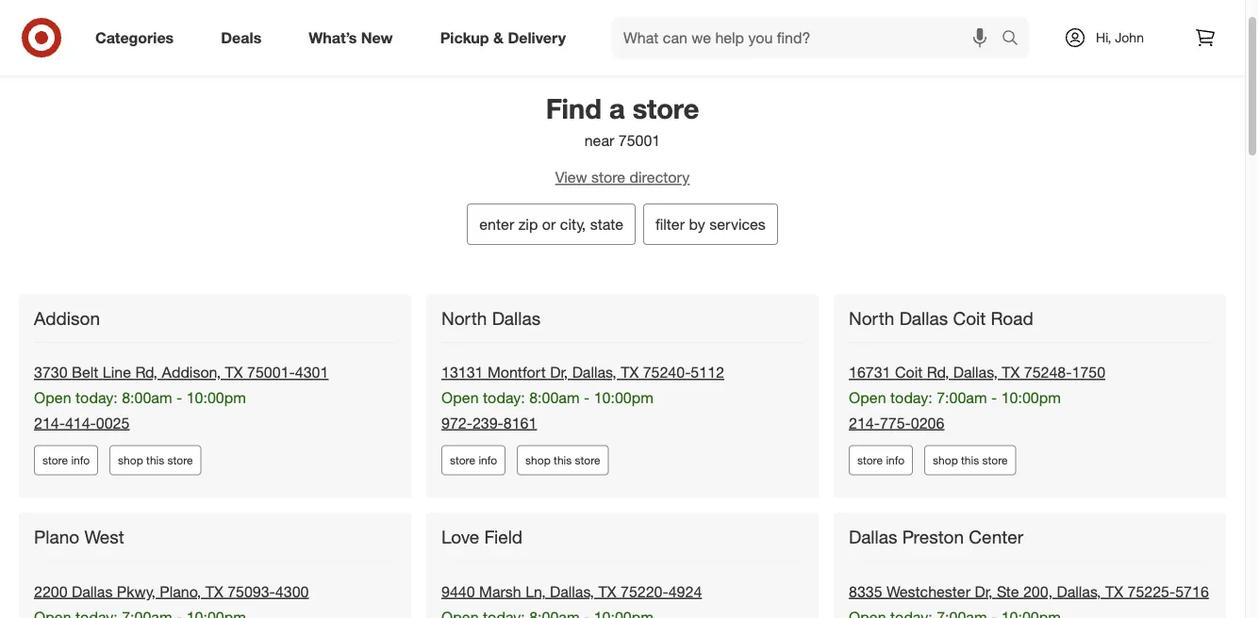 Task type: describe. For each thing, give the bounding box(es) containing it.
9440
[[442, 583, 475, 602]]

75240-
[[643, 364, 691, 382]]

239-
[[473, 414, 504, 433]]

&
[[493, 28, 504, 47]]

What can we help you find? suggestions appear below search field
[[612, 17, 1007, 58]]

1750
[[1072, 364, 1106, 382]]

today: for north dallas coit road
[[891, 389, 933, 407]]

5716
[[1176, 583, 1209, 602]]

north dallas coit road
[[849, 307, 1034, 329]]

75220-
[[621, 583, 669, 602]]

store down 3730 belt line rd, addison, tx 75001-4301 open today: 8:00am - 10:00pm 214-414-0025
[[168, 454, 193, 468]]

775-
[[880, 414, 911, 433]]

or
[[542, 215, 556, 233]]

5112
[[691, 364, 725, 382]]

west
[[84, 527, 124, 549]]

marsh
[[479, 583, 521, 602]]

75001-
[[247, 364, 295, 382]]

addison link
[[34, 307, 104, 330]]

new
[[361, 28, 393, 47]]

store info link for north dallas
[[442, 446, 506, 476]]

near
[[585, 131, 615, 149]]

dallas for north dallas
[[492, 307, 541, 329]]

0206
[[911, 414, 945, 433]]

today: inside 3730 belt line rd, addison, tx 75001-4301 open today: 8:00am - 10:00pm 214-414-0025
[[76, 389, 118, 407]]

hi,
[[1096, 29, 1112, 46]]

info for north dallas coit road
[[886, 454, 905, 468]]

16731 coit rd, dallas, tx 75248-1750 open today: 7:00am - 10:00pm 214-775-0206
[[849, 364, 1106, 433]]

store info for addison
[[42, 454, 90, 468]]

north dallas link
[[442, 307, 545, 330]]

2200
[[34, 583, 68, 602]]

tx for 16731 coit rd, dallas, tx 75248-1750 open today: 7:00am - 10:00pm 214-775-0206
[[1002, 364, 1020, 382]]

find
[[546, 92, 602, 125]]

info for north dallas
[[479, 454, 497, 468]]

open for north dallas coit road
[[849, 389, 887, 407]]

dallas, for dr,
[[572, 364, 617, 382]]

open inside 3730 belt line rd, addison, tx 75001-4301 open today: 8:00am - 10:00pm 214-414-0025
[[34, 389, 71, 407]]

north dallas
[[442, 307, 541, 329]]

7:00am
[[937, 389, 987, 407]]

deals link
[[205, 17, 285, 58]]

13131 montfort dr, dallas, tx 75240-5112 open today: 8:00am - 10:00pm 972-239-8161
[[442, 364, 725, 433]]

4300
[[275, 583, 309, 602]]

a
[[610, 92, 625, 125]]

8335 westchester dr, ste 200, dallas, tx 75225-5716
[[849, 583, 1209, 602]]

dallas up 8335
[[849, 527, 898, 549]]

store info for north dallas
[[450, 454, 497, 468]]

state
[[590, 215, 624, 233]]

store info link for north dallas coit road
[[849, 446, 913, 476]]

ln,
[[526, 583, 546, 602]]

this for north dallas coit road
[[962, 454, 980, 468]]

store down 13131 montfort dr, dallas, tx 75240-5112 open today: 8:00am - 10:00pm 972-239-8161
[[575, 454, 601, 468]]

store down 775-
[[858, 454, 883, 468]]

rd, inside 16731 coit rd, dallas, tx 75248-1750 open today: 7:00am - 10:00pm 214-775-0206
[[927, 364, 950, 382]]

16731 coit rd, dallas, tx 75248-1750 link
[[849, 364, 1106, 382]]

214- inside 16731 coit rd, dallas, tx 75248-1750 open today: 7:00am - 10:00pm 214-775-0206
[[849, 414, 880, 433]]

16731
[[849, 364, 891, 382]]

hi, john
[[1096, 29, 1144, 46]]

store inside view store directory link
[[592, 168, 626, 187]]

972-239-8161 link
[[442, 414, 537, 433]]

addison
[[34, 307, 100, 329]]

search
[[994, 30, 1039, 49]]

3730
[[34, 364, 68, 382]]

store down 972-
[[450, 454, 476, 468]]

belt
[[72, 364, 98, 382]]

shop this store for addison
[[118, 454, 193, 468]]

10:00pm inside 3730 belt line rd, addison, tx 75001-4301 open today: 8:00am - 10:00pm 214-414-0025
[[187, 389, 246, 407]]

- for north dallas coit road
[[992, 389, 998, 407]]

- inside 3730 belt line rd, addison, tx 75001-4301 open today: 8:00am - 10:00pm 214-414-0025
[[176, 389, 182, 407]]

8161
[[504, 414, 537, 433]]

view store directory
[[555, 168, 690, 187]]

plano west
[[34, 527, 124, 549]]

filter
[[656, 215, 685, 233]]

info for addison
[[71, 454, 90, 468]]

enter zip or city, state
[[479, 215, 624, 233]]

2200 dallas pkwy, plano, tx 75093-4300 link
[[34, 583, 309, 602]]

store down 16731 coit rd, dallas, tx 75248-1750 open today: 7:00am - 10:00pm 214-775-0206
[[983, 454, 1008, 468]]

tx for 2200 dallas pkwy, plano, tx 75093-4300
[[205, 583, 223, 602]]

find a store near 75001
[[546, 92, 699, 149]]

13131
[[442, 364, 484, 382]]

13131 montfort dr, dallas, tx 75240-5112 link
[[442, 364, 725, 382]]

dr, for westchester
[[975, 583, 993, 602]]

plano,
[[160, 583, 201, 602]]

center
[[969, 527, 1024, 549]]

love field
[[442, 527, 523, 549]]

414-
[[65, 414, 96, 433]]

200,
[[1024, 583, 1053, 602]]

tx for 9440 marsh ln, dallas, tx 75220-4924
[[599, 583, 617, 602]]

rd, inside 3730 belt line rd, addison, tx 75001-4301 open today: 8:00am - 10:00pm 214-414-0025
[[135, 364, 158, 382]]

deals
[[221, 28, 262, 47]]

pickup & delivery link
[[424, 17, 590, 58]]

4301
[[295, 364, 329, 382]]

8335 westchester dr, ste 200, dallas, tx 75225-5716 link
[[849, 583, 1209, 602]]

zip
[[519, 215, 538, 233]]



Task type: locate. For each thing, give the bounding box(es) containing it.
2 info from the left
[[479, 454, 497, 468]]

pickup & delivery
[[440, 28, 566, 47]]

dr, left ste
[[975, 583, 993, 602]]

today: up 214-775-0206 link
[[891, 389, 933, 407]]

0 horizontal spatial open
[[34, 389, 71, 407]]

2 store info from the left
[[450, 454, 497, 468]]

coit right 16731
[[895, 364, 923, 382]]

3 shop this store from the left
[[933, 454, 1008, 468]]

1 horizontal spatial coit
[[953, 307, 986, 329]]

rd, right line
[[135, 364, 158, 382]]

3 info from the left
[[886, 454, 905, 468]]

directory
[[630, 168, 690, 187]]

city,
[[560, 215, 586, 233]]

214-414-0025 link
[[34, 414, 130, 433]]

0 horizontal spatial store info
[[42, 454, 90, 468]]

north up 16731
[[849, 307, 895, 329]]

1 8:00am from the left
[[122, 389, 172, 407]]

1 horizontal spatial shop this store button
[[517, 446, 609, 476]]

tx inside 13131 montfort dr, dallas, tx 75240-5112 open today: 8:00am - 10:00pm 972-239-8161
[[621, 364, 639, 382]]

8:00am inside 3730 belt line rd, addison, tx 75001-4301 open today: 8:00am - 10:00pm 214-414-0025
[[122, 389, 172, 407]]

pickup
[[440, 28, 489, 47]]

dallas, right 200,
[[1057, 583, 1102, 602]]

store info down 239-
[[450, 454, 497, 468]]

store info down 775-
[[858, 454, 905, 468]]

info down 414-
[[71, 454, 90, 468]]

north up 13131
[[442, 307, 487, 329]]

tx left 75225-
[[1106, 583, 1124, 602]]

0 horizontal spatial info
[[71, 454, 90, 468]]

1 shop this store button from the left
[[110, 446, 202, 476]]

- inside 16731 coit rd, dallas, tx 75248-1750 open today: 7:00am - 10:00pm 214-775-0206
[[992, 389, 998, 407]]

0 vertical spatial coit
[[953, 307, 986, 329]]

dallas, inside 16731 coit rd, dallas, tx 75248-1750 open today: 7:00am - 10:00pm 214-775-0206
[[954, 364, 998, 382]]

by
[[689, 215, 705, 233]]

2 horizontal spatial today:
[[891, 389, 933, 407]]

8:00am inside 13131 montfort dr, dallas, tx 75240-5112 open today: 8:00am - 10:00pm 972-239-8161
[[530, 389, 580, 407]]

2 rd, from the left
[[927, 364, 950, 382]]

plano
[[34, 527, 79, 549]]

0 horizontal spatial store info link
[[34, 446, 98, 476]]

0 horizontal spatial dr,
[[550, 364, 568, 382]]

1 this from the left
[[146, 454, 164, 468]]

shop this store button down 0025
[[110, 446, 202, 476]]

search button
[[994, 17, 1039, 62]]

1 - from the left
[[176, 389, 182, 407]]

3 store info link from the left
[[849, 446, 913, 476]]

1 horizontal spatial shop this store
[[526, 454, 601, 468]]

1 today: from the left
[[76, 389, 118, 407]]

3730 belt line rd, addison, tx 75001-4301 link
[[34, 364, 329, 382]]

tx right plano,
[[205, 583, 223, 602]]

dr,
[[550, 364, 568, 382], [975, 583, 993, 602]]

1 info from the left
[[71, 454, 90, 468]]

dr, right montfort
[[550, 364, 568, 382]]

75001
[[619, 131, 661, 149]]

2 horizontal spatial shop this store button
[[925, 446, 1017, 476]]

shop this store button for north dallas
[[517, 446, 609, 476]]

0025
[[96, 414, 130, 433]]

10:00pm down 75248-
[[1002, 389, 1061, 407]]

open for north dallas
[[442, 389, 479, 407]]

dallas,
[[572, 364, 617, 382], [954, 364, 998, 382], [550, 583, 594, 602], [1057, 583, 1102, 602]]

dallas for 2200 dallas pkwy, plano, tx 75093-4300
[[72, 583, 113, 602]]

75093-
[[228, 583, 275, 602]]

shop down the 0206
[[933, 454, 958, 468]]

1 vertical spatial coit
[[895, 364, 923, 382]]

1 horizontal spatial dr,
[[975, 583, 993, 602]]

- for north dallas
[[584, 389, 590, 407]]

dr, inside 13131 montfort dr, dallas, tx 75240-5112 open today: 8:00am - 10:00pm 972-239-8161
[[550, 364, 568, 382]]

tx inside 3730 belt line rd, addison, tx 75001-4301 open today: 8:00am - 10:00pm 214-414-0025
[[225, 364, 243, 382]]

john
[[1115, 29, 1144, 46]]

shop for north dallas
[[526, 454, 551, 468]]

1 horizontal spatial 10:00pm
[[594, 389, 654, 407]]

shop this store button for addison
[[110, 446, 202, 476]]

store info link
[[34, 446, 98, 476], [442, 446, 506, 476], [849, 446, 913, 476]]

today: down montfort
[[483, 389, 525, 407]]

dallas, for ln,
[[550, 583, 594, 602]]

2 horizontal spatial -
[[992, 389, 998, 407]]

1 horizontal spatial -
[[584, 389, 590, 407]]

shop this store down the 0206
[[933, 454, 1008, 468]]

0 horizontal spatial 8:00am
[[122, 389, 172, 407]]

dallas, for rd,
[[954, 364, 998, 382]]

0 horizontal spatial this
[[146, 454, 164, 468]]

2 shop from the left
[[526, 454, 551, 468]]

9440 marsh ln, dallas, tx 75220-4924 link
[[442, 583, 702, 602]]

972-
[[442, 414, 473, 433]]

1 horizontal spatial open
[[442, 389, 479, 407]]

0 horizontal spatial 10:00pm
[[187, 389, 246, 407]]

shop this store button down the 0206
[[925, 446, 1017, 476]]

store info link down 239-
[[442, 446, 506, 476]]

store info
[[42, 454, 90, 468], [450, 454, 497, 468], [858, 454, 905, 468]]

2 north from the left
[[849, 307, 895, 329]]

2 this from the left
[[554, 454, 572, 468]]

2 today: from the left
[[483, 389, 525, 407]]

shop for north dallas coit road
[[933, 454, 958, 468]]

info down 775-
[[886, 454, 905, 468]]

10:00pm inside 16731 coit rd, dallas, tx 75248-1750 open today: 7:00am - 10:00pm 214-775-0206
[[1002, 389, 1061, 407]]

shop for addison
[[118, 454, 143, 468]]

3 10:00pm from the left
[[1002, 389, 1061, 407]]

shop this store button for north dallas coit road
[[925, 446, 1017, 476]]

view store directory link
[[0, 167, 1245, 189]]

open down 13131
[[442, 389, 479, 407]]

this for north dallas
[[554, 454, 572, 468]]

dr, for montfort
[[550, 364, 568, 382]]

shop this store button down 8161
[[517, 446, 609, 476]]

10:00pm inside 13131 montfort dr, dallas, tx 75240-5112 open today: 8:00am - 10:00pm 972-239-8161
[[594, 389, 654, 407]]

enter
[[479, 215, 514, 233]]

1 store info from the left
[[42, 454, 90, 468]]

today: inside 13131 montfort dr, dallas, tx 75240-5112 open today: 8:00am - 10:00pm 972-239-8161
[[483, 389, 525, 407]]

this down 16731 coit rd, dallas, tx 75248-1750 open today: 7:00am - 10:00pm 214-775-0206
[[962, 454, 980, 468]]

dallas up "16731 coit rd, dallas, tx 75248-1750" link on the bottom of page
[[900, 307, 948, 329]]

2 - from the left
[[584, 389, 590, 407]]

shop this store
[[118, 454, 193, 468], [526, 454, 601, 468], [933, 454, 1008, 468]]

store down 414-
[[42, 454, 68, 468]]

1 horizontal spatial rd,
[[927, 364, 950, 382]]

north for north dallas
[[442, 307, 487, 329]]

3 shop this store button from the left
[[925, 446, 1017, 476]]

- down 3730 belt line rd, addison, tx 75001-4301 link
[[176, 389, 182, 407]]

0 horizontal spatial today:
[[76, 389, 118, 407]]

tx left 75248-
[[1002, 364, 1020, 382]]

view
[[555, 168, 587, 187]]

coit inside 16731 coit rd, dallas, tx 75248-1750 open today: 7:00am - 10:00pm 214-775-0206
[[895, 364, 923, 382]]

2 horizontal spatial this
[[962, 454, 980, 468]]

1 shop this store from the left
[[118, 454, 193, 468]]

9440 marsh ln, dallas, tx 75220-4924
[[442, 583, 702, 602]]

8:00am
[[122, 389, 172, 407], [530, 389, 580, 407]]

preston
[[903, 527, 964, 549]]

2 shop this store from the left
[[526, 454, 601, 468]]

0 vertical spatial dr,
[[550, 364, 568, 382]]

1 open from the left
[[34, 389, 71, 407]]

1 store info link from the left
[[34, 446, 98, 476]]

coit left road
[[953, 307, 986, 329]]

categories
[[95, 28, 174, 47]]

- down "16731 coit rd, dallas, tx 75248-1750" link on the bottom of page
[[992, 389, 998, 407]]

westchester
[[887, 583, 971, 602]]

road
[[991, 307, 1034, 329]]

today: for north dallas
[[483, 389, 525, 407]]

214- down the 3730
[[34, 414, 65, 433]]

dallas, left 75240-
[[572, 364, 617, 382]]

rd,
[[135, 364, 158, 382], [927, 364, 950, 382]]

dallas preston center
[[849, 527, 1024, 549]]

1 shop from the left
[[118, 454, 143, 468]]

214- inside 3730 belt line rd, addison, tx 75001-4301 open today: 8:00am - 10:00pm 214-414-0025
[[34, 414, 65, 433]]

shop this store button
[[110, 446, 202, 476], [517, 446, 609, 476], [925, 446, 1017, 476]]

8:00am down line
[[122, 389, 172, 407]]

2 shop this store button from the left
[[517, 446, 609, 476]]

0 horizontal spatial -
[[176, 389, 182, 407]]

today:
[[76, 389, 118, 407], [483, 389, 525, 407], [891, 389, 933, 407]]

delivery
[[508, 28, 566, 47]]

1 horizontal spatial store info link
[[442, 446, 506, 476]]

dallas for north dallas coit road
[[900, 307, 948, 329]]

this down 3730 belt line rd, addison, tx 75001-4301 open today: 8:00am - 10:00pm 214-414-0025
[[146, 454, 164, 468]]

8:00am down 13131 montfort dr, dallas, tx 75240-5112 link
[[530, 389, 580, 407]]

love field link
[[442, 527, 527, 549]]

north for north dallas coit road
[[849, 307, 895, 329]]

2 horizontal spatial store info
[[858, 454, 905, 468]]

1 horizontal spatial this
[[554, 454, 572, 468]]

0 horizontal spatial north
[[442, 307, 487, 329]]

this down 13131 montfort dr, dallas, tx 75240-5112 open today: 8:00am - 10:00pm 972-239-8161
[[554, 454, 572, 468]]

line
[[103, 364, 131, 382]]

north dallas coit road link
[[849, 307, 1038, 330]]

2 horizontal spatial store info link
[[849, 446, 913, 476]]

shop down 0025
[[118, 454, 143, 468]]

shop this store down 0025
[[118, 454, 193, 468]]

what's new link
[[293, 17, 417, 58]]

this for addison
[[146, 454, 164, 468]]

8335
[[849, 583, 883, 602]]

3 today: from the left
[[891, 389, 933, 407]]

2200 dallas pkwy, plano, tx 75093-4300
[[34, 583, 309, 602]]

open inside 13131 montfort dr, dallas, tx 75240-5112 open today: 8:00am - 10:00pm 972-239-8161
[[442, 389, 479, 407]]

open inside 16731 coit rd, dallas, tx 75248-1750 open today: 7:00am - 10:00pm 214-775-0206
[[849, 389, 887, 407]]

10:00pm
[[187, 389, 246, 407], [594, 389, 654, 407], [1002, 389, 1061, 407]]

1 north from the left
[[442, 307, 487, 329]]

tx
[[225, 364, 243, 382], [621, 364, 639, 382], [1002, 364, 1020, 382], [205, 583, 223, 602], [599, 583, 617, 602], [1106, 583, 1124, 602]]

store
[[633, 92, 699, 125], [592, 168, 626, 187], [42, 454, 68, 468], [168, 454, 193, 468], [450, 454, 476, 468], [575, 454, 601, 468], [858, 454, 883, 468], [983, 454, 1008, 468]]

plano west link
[[34, 527, 128, 549]]

2 horizontal spatial 10:00pm
[[1002, 389, 1061, 407]]

0 horizontal spatial 214-
[[34, 414, 65, 433]]

shop down 8161
[[526, 454, 551, 468]]

pkwy,
[[117, 583, 156, 602]]

75225-
[[1128, 583, 1176, 602]]

10:00pm down 13131 montfort dr, dallas, tx 75240-5112 link
[[594, 389, 654, 407]]

3 - from the left
[[992, 389, 998, 407]]

3 open from the left
[[849, 389, 887, 407]]

open down 16731
[[849, 389, 887, 407]]

filter by services button
[[644, 204, 778, 245]]

field
[[485, 527, 523, 549]]

3 store info from the left
[[858, 454, 905, 468]]

dallas up montfort
[[492, 307, 541, 329]]

what's new
[[309, 28, 393, 47]]

1 horizontal spatial store info
[[450, 454, 497, 468]]

4924
[[669, 583, 702, 602]]

- down 13131 montfort dr, dallas, tx 75240-5112 link
[[584, 389, 590, 407]]

1 horizontal spatial north
[[849, 307, 895, 329]]

3 this from the left
[[962, 454, 980, 468]]

tx for 13131 montfort dr, dallas, tx 75240-5112 open today: 8:00am - 10:00pm 972-239-8161
[[621, 364, 639, 382]]

2 open from the left
[[442, 389, 479, 407]]

shop
[[118, 454, 143, 468], [526, 454, 551, 468], [933, 454, 958, 468]]

store inside find a store near 75001
[[633, 92, 699, 125]]

2 horizontal spatial info
[[886, 454, 905, 468]]

- inside 13131 montfort dr, dallas, tx 75240-5112 open today: 8:00am - 10:00pm 972-239-8161
[[584, 389, 590, 407]]

shop this store for north dallas coit road
[[933, 454, 1008, 468]]

store right the view
[[592, 168, 626, 187]]

0 horizontal spatial shop this store button
[[110, 446, 202, 476]]

1 horizontal spatial shop
[[526, 454, 551, 468]]

75248-
[[1024, 364, 1072, 382]]

1 rd, from the left
[[135, 364, 158, 382]]

ste
[[997, 583, 1019, 602]]

store info link down 414-
[[34, 446, 98, 476]]

0 horizontal spatial shop this store
[[118, 454, 193, 468]]

tx left 75220-
[[599, 583, 617, 602]]

1 214- from the left
[[34, 414, 65, 433]]

10:00pm for north dallas coit road
[[1002, 389, 1061, 407]]

2 10:00pm from the left
[[594, 389, 654, 407]]

214- down 16731
[[849, 414, 880, 433]]

dallas, inside 13131 montfort dr, dallas, tx 75240-5112 open today: 8:00am - 10:00pm 972-239-8161
[[572, 364, 617, 382]]

today: down belt
[[76, 389, 118, 407]]

0 horizontal spatial shop
[[118, 454, 143, 468]]

1 10:00pm from the left
[[187, 389, 246, 407]]

dallas, right ln,
[[550, 583, 594, 602]]

0 horizontal spatial rd,
[[135, 364, 158, 382]]

1 horizontal spatial today:
[[483, 389, 525, 407]]

2 horizontal spatial open
[[849, 389, 887, 407]]

214-775-0206 link
[[849, 414, 945, 433]]

tx left 75240-
[[621, 364, 639, 382]]

2 horizontal spatial shop this store
[[933, 454, 1008, 468]]

2 214- from the left
[[849, 414, 880, 433]]

today: inside 16731 coit rd, dallas, tx 75248-1750 open today: 7:00am - 10:00pm 214-775-0206
[[891, 389, 933, 407]]

10:00pm down addison,
[[187, 389, 246, 407]]

10:00pm for north dallas
[[594, 389, 654, 407]]

0 horizontal spatial coit
[[895, 364, 923, 382]]

3730 belt line rd, addison, tx 75001-4301 open today: 8:00am - 10:00pm 214-414-0025
[[34, 364, 329, 433]]

open down the 3730
[[34, 389, 71, 407]]

info down 239-
[[479, 454, 497, 468]]

dallas, up 7:00am
[[954, 364, 998, 382]]

shop this store for north dallas
[[526, 454, 601, 468]]

store info link for addison
[[34, 446, 98, 476]]

dallas preston center link
[[849, 527, 1028, 549]]

store up 75001
[[633, 92, 699, 125]]

2 8:00am from the left
[[530, 389, 580, 407]]

1 horizontal spatial info
[[479, 454, 497, 468]]

store info for north dallas coit road
[[858, 454, 905, 468]]

info
[[71, 454, 90, 468], [479, 454, 497, 468], [886, 454, 905, 468]]

shop this store down 8161
[[526, 454, 601, 468]]

filter by services
[[656, 215, 766, 233]]

montfort
[[488, 364, 546, 382]]

services
[[710, 215, 766, 233]]

store info link down 775-
[[849, 446, 913, 476]]

1 vertical spatial dr,
[[975, 583, 993, 602]]

dallas right 2200
[[72, 583, 113, 602]]

categories link
[[79, 17, 197, 58]]

1 horizontal spatial 8:00am
[[530, 389, 580, 407]]

2 store info link from the left
[[442, 446, 506, 476]]

addison,
[[162, 364, 221, 382]]

store info down 414-
[[42, 454, 90, 468]]

3 shop from the left
[[933, 454, 958, 468]]

this
[[146, 454, 164, 468], [554, 454, 572, 468], [962, 454, 980, 468]]

1 horizontal spatial 214-
[[849, 414, 880, 433]]

2 horizontal spatial shop
[[933, 454, 958, 468]]

enter zip or city, state button
[[467, 204, 636, 245]]

tx inside 16731 coit rd, dallas, tx 75248-1750 open today: 7:00am - 10:00pm 214-775-0206
[[1002, 364, 1020, 382]]

rd, up 7:00am
[[927, 364, 950, 382]]

tx left 75001- at the left of the page
[[225, 364, 243, 382]]



Task type: vqa. For each thing, say whether or not it's contained in the screenshot.
Huston
no



